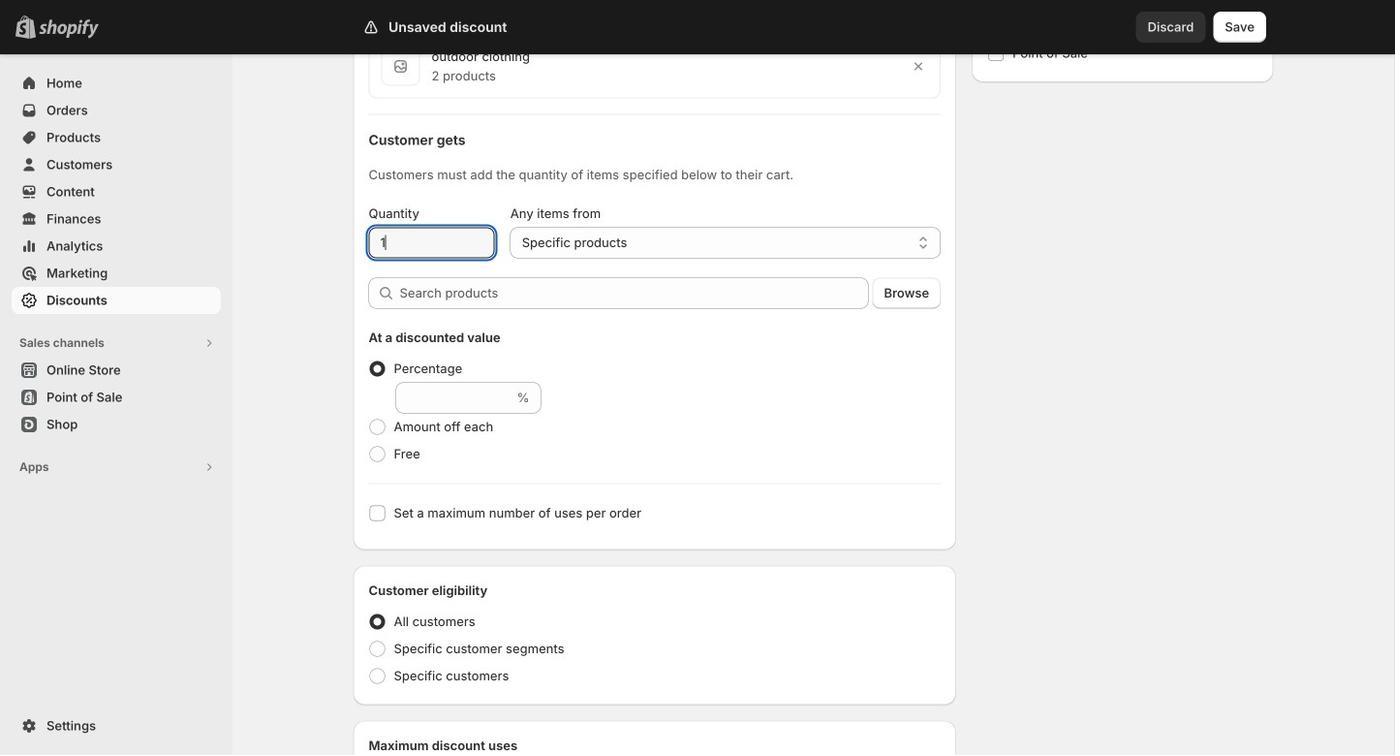 Task type: describe. For each thing, give the bounding box(es) containing it.
Search products text field
[[400, 278, 869, 309]]



Task type: locate. For each thing, give the bounding box(es) containing it.
shopify image
[[39, 19, 99, 39]]

None text field
[[396, 382, 513, 413]]

None text field
[[369, 227, 495, 258]]



Task type: vqa. For each thing, say whether or not it's contained in the screenshot.
Enter time Text Box
no



